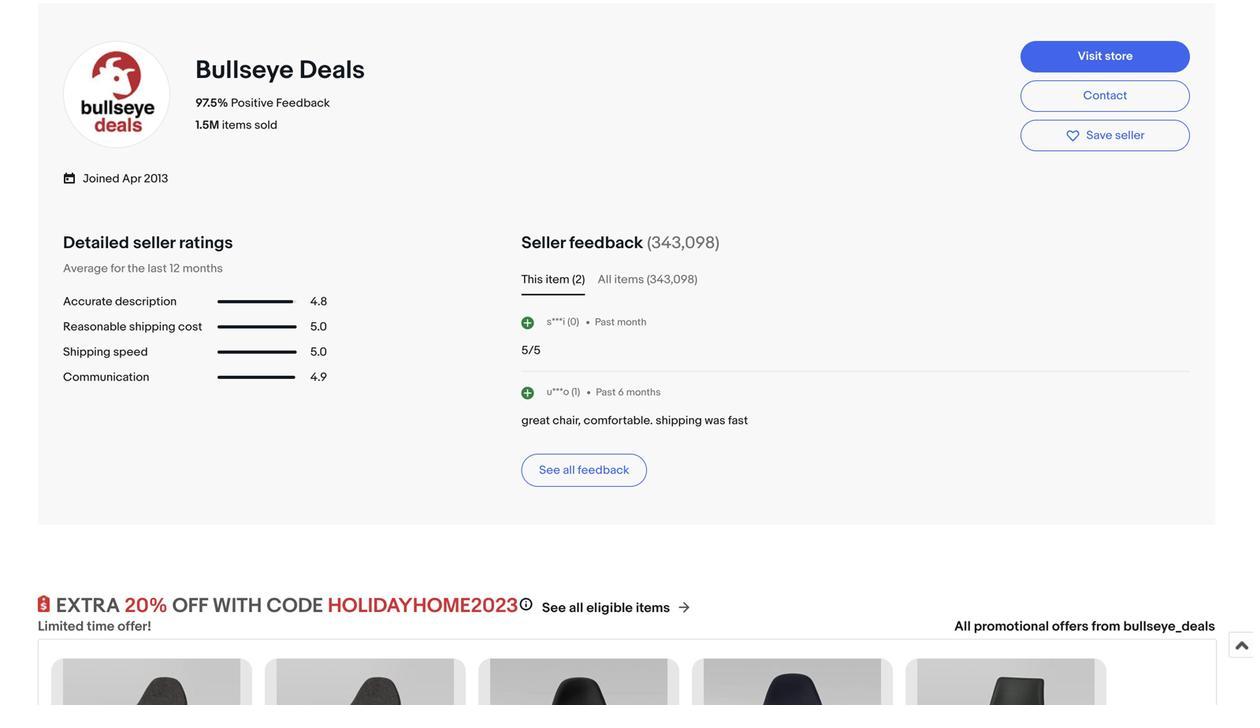 Task type: describe. For each thing, give the bounding box(es) containing it.
great chair, comfortable. shipping was fast
[[521, 414, 748, 428]]

bullseye
[[195, 55, 294, 86]]

save
[[1087, 128, 1113, 143]]

see all eligible items link
[[542, 600, 670, 617]]

all promotional offers from bullseye_deals
[[955, 619, 1215, 635]]

shipping speed
[[63, 345, 148, 360]]

seller for detailed
[[133, 233, 175, 253]]

5.0 for reasonable shipping cost
[[310, 320, 327, 334]]

communication
[[63, 371, 149, 385]]

was
[[705, 414, 726, 428]]

deals
[[299, 55, 365, 86]]

eligible
[[586, 600, 633, 617]]

2 vertical spatial items
[[636, 600, 670, 617]]

with
[[213, 594, 262, 619]]

past for 5/5
[[595, 316, 615, 329]]

(0)
[[568, 316, 579, 328]]

5.0 for shipping speed
[[310, 345, 327, 360]]

this item (2)
[[521, 273, 585, 287]]

contact
[[1083, 89, 1127, 103]]

u***o
[[547, 386, 569, 399]]

all for all promotional offers from bullseye_deals
[[955, 619, 971, 635]]

the
[[127, 262, 145, 276]]

bullseye deals
[[195, 55, 365, 86]]

detailed seller ratings
[[63, 233, 233, 253]]

save seller button
[[1021, 120, 1190, 151]]

items for 1.5m
[[222, 118, 252, 132]]

1 horizontal spatial shipping
[[656, 414, 702, 428]]

feedback
[[276, 96, 330, 110]]

bullseye deals link
[[195, 55, 371, 86]]

4.9
[[310, 371, 327, 385]]

save seller
[[1087, 128, 1145, 143]]

see all feedback
[[539, 464, 629, 478]]

bullseye deals image
[[61, 39, 172, 150]]

0 horizontal spatial months
[[183, 262, 223, 276]]

apr
[[122, 172, 141, 186]]

accurate description
[[63, 295, 177, 309]]

see for see all eligible items
[[542, 600, 566, 617]]

store
[[1105, 49, 1133, 63]]

reasonable
[[63, 320, 126, 334]]

visit store
[[1078, 49, 1133, 63]]

time
[[87, 619, 115, 635]]

extra
[[56, 594, 120, 619]]

feedback inside see all feedback link
[[578, 464, 629, 478]]

average for the last 12 months
[[63, 262, 223, 276]]

cost
[[178, 320, 202, 334]]

s***i
[[547, 316, 565, 328]]

see all feedback link
[[521, 454, 647, 487]]

past for great chair, comfortable. shipping was fast
[[596, 387, 616, 399]]

0 vertical spatial shipping
[[129, 320, 176, 334]]

past month
[[595, 316, 647, 329]]

4.8
[[310, 295, 327, 309]]

accurate
[[63, 295, 112, 309]]

holidayhome2023
[[328, 594, 518, 619]]

1.5m items sold
[[195, 118, 277, 132]]

extra 20% off with code holidayhome2023
[[56, 594, 518, 619]]

past 6 months
[[596, 387, 661, 399]]

all promotional offers from bullseye_deals link
[[955, 619, 1215, 635]]

promotional
[[974, 619, 1049, 635]]

bullseye_deals
[[1124, 619, 1215, 635]]

fast
[[728, 414, 748, 428]]

shipping
[[63, 345, 111, 360]]

(1)
[[572, 386, 580, 399]]

0 vertical spatial feedback
[[569, 233, 643, 253]]

reasonable shipping cost
[[63, 320, 202, 334]]

seller feedback (343,098)
[[521, 233, 720, 253]]

12
[[170, 262, 180, 276]]



Task type: locate. For each thing, give the bounding box(es) containing it.
97.5% positive feedback
[[195, 96, 330, 110]]

20%
[[125, 594, 168, 619]]

5.0 up 4.9
[[310, 345, 327, 360]]

items right eligible
[[636, 600, 670, 617]]

0 horizontal spatial seller
[[133, 233, 175, 253]]

description
[[115, 295, 177, 309]]

s***i (0)
[[547, 316, 579, 328]]

all items (343,098)
[[598, 273, 698, 287]]

visit
[[1078, 49, 1102, 63]]

all for feedback
[[563, 464, 575, 478]]

from
[[1092, 619, 1121, 635]]

average
[[63, 262, 108, 276]]

items
[[222, 118, 252, 132], [614, 273, 644, 287], [636, 600, 670, 617]]

6
[[618, 387, 624, 399]]

past left 6
[[596, 387, 616, 399]]

1 vertical spatial 5.0
[[310, 345, 327, 360]]

sold
[[254, 118, 277, 132]]

seller up last
[[133, 233, 175, 253]]

great
[[521, 414, 550, 428]]

limited time offer!
[[38, 619, 151, 635]]

1 horizontal spatial months
[[626, 387, 661, 399]]

see
[[539, 464, 560, 478], [542, 600, 566, 617]]

for
[[111, 262, 125, 276]]

items for all
[[614, 273, 644, 287]]

all for eligible
[[569, 600, 583, 617]]

1 vertical spatial seller
[[133, 233, 175, 253]]

tab list containing this item (2)
[[521, 270, 1190, 289]]

ratings
[[179, 233, 233, 253]]

see down great
[[539, 464, 560, 478]]

see left eligible
[[542, 600, 566, 617]]

month
[[617, 316, 647, 329]]

items inside tab list
[[614, 273, 644, 287]]

2 (343,098) from the top
[[647, 273, 698, 287]]

u***o (1)
[[547, 386, 580, 399]]

tab list
[[521, 270, 1190, 289]]

5/5
[[521, 344, 541, 358]]

0 vertical spatial see
[[539, 464, 560, 478]]

offer!
[[118, 619, 151, 635]]

seller right save
[[1115, 128, 1145, 143]]

1 vertical spatial see
[[542, 600, 566, 617]]

items down seller feedback (343,098)
[[614, 273, 644, 287]]

off
[[172, 594, 208, 619]]

0 vertical spatial 5.0
[[310, 320, 327, 334]]

see inside see all feedback link
[[539, 464, 560, 478]]

feedback up (2)
[[569, 233, 643, 253]]

0 horizontal spatial shipping
[[129, 320, 176, 334]]

months right 6
[[626, 387, 661, 399]]

comfortable.
[[584, 414, 653, 428]]

joined
[[83, 172, 120, 186]]

0 vertical spatial all
[[598, 273, 612, 287]]

(2)
[[572, 273, 585, 287]]

1 vertical spatial feedback
[[578, 464, 629, 478]]

(343,098) up all items (343,098)
[[647, 233, 720, 253]]

offers
[[1052, 619, 1089, 635]]

see all eligible items
[[542, 600, 670, 617]]

1 (343,098) from the top
[[647, 233, 720, 253]]

all
[[563, 464, 575, 478], [569, 600, 583, 617]]

0 vertical spatial past
[[595, 316, 615, 329]]

1 vertical spatial all
[[569, 600, 583, 617]]

(343,098) for seller feedback (343,098)
[[647, 233, 720, 253]]

text__icon wrapper image
[[63, 170, 83, 186]]

shipping down description
[[129, 320, 176, 334]]

1 5.0 from the top
[[310, 320, 327, 334]]

all left promotional
[[955, 619, 971, 635]]

1 vertical spatial (343,098)
[[647, 273, 698, 287]]

all
[[598, 273, 612, 287], [955, 619, 971, 635]]

months
[[183, 262, 223, 276], [626, 387, 661, 399]]

0 vertical spatial items
[[222, 118, 252, 132]]

detailed
[[63, 233, 129, 253]]

0 vertical spatial (343,098)
[[647, 233, 720, 253]]

all inside tab list
[[598, 273, 612, 287]]

seller inside button
[[1115, 128, 1145, 143]]

item
[[546, 273, 570, 287]]

2 5.0 from the top
[[310, 345, 327, 360]]

(343,098) for all items (343,098)
[[647, 273, 698, 287]]

0 vertical spatial seller
[[1115, 128, 1145, 143]]

shipping
[[129, 320, 176, 334], [656, 414, 702, 428]]

contact link
[[1021, 80, 1190, 112]]

1 horizontal spatial all
[[955, 619, 971, 635]]

(343,098) down seller feedback (343,098)
[[647, 273, 698, 287]]

joined apr 2013
[[83, 172, 168, 186]]

positive
[[231, 96, 273, 110]]

1.5m
[[195, 118, 219, 132]]

chair,
[[553, 414, 581, 428]]

5.0 down 4.8
[[310, 320, 327, 334]]

all down chair,
[[563, 464, 575, 478]]

all left eligible
[[569, 600, 583, 617]]

1 vertical spatial all
[[955, 619, 971, 635]]

1 vertical spatial shipping
[[656, 414, 702, 428]]

speed
[[113, 345, 148, 360]]

items down positive
[[222, 118, 252, 132]]

1 horizontal spatial seller
[[1115, 128, 1145, 143]]

5.0
[[310, 320, 327, 334], [310, 345, 327, 360]]

0 horizontal spatial all
[[598, 273, 612, 287]]

see for see all feedback
[[539, 464, 560, 478]]

visit store link
[[1021, 41, 1190, 72]]

shipping left the was
[[656, 414, 702, 428]]

this
[[521, 273, 543, 287]]

seller
[[1115, 128, 1145, 143], [133, 233, 175, 253]]

97.5%
[[195, 96, 228, 110]]

limited
[[38, 619, 84, 635]]

(343,098)
[[647, 233, 720, 253], [647, 273, 698, 287]]

feedback
[[569, 233, 643, 253], [578, 464, 629, 478]]

all right (2)
[[598, 273, 612, 287]]

seller
[[521, 233, 566, 253]]

1 vertical spatial items
[[614, 273, 644, 287]]

last
[[148, 262, 167, 276]]

seller for save
[[1115, 128, 1145, 143]]

1 vertical spatial months
[[626, 387, 661, 399]]

1 vertical spatial past
[[596, 387, 616, 399]]

(343,098) inside tab list
[[647, 273, 698, 287]]

2013
[[144, 172, 168, 186]]

past left month
[[595, 316, 615, 329]]

months down ratings
[[183, 262, 223, 276]]

0 vertical spatial all
[[563, 464, 575, 478]]

0 vertical spatial months
[[183, 262, 223, 276]]

all for all items (343,098)
[[598, 273, 612, 287]]

code
[[267, 594, 323, 619]]

feedback down comfortable.
[[578, 464, 629, 478]]



Task type: vqa. For each thing, say whether or not it's contained in the screenshot.
See
yes



